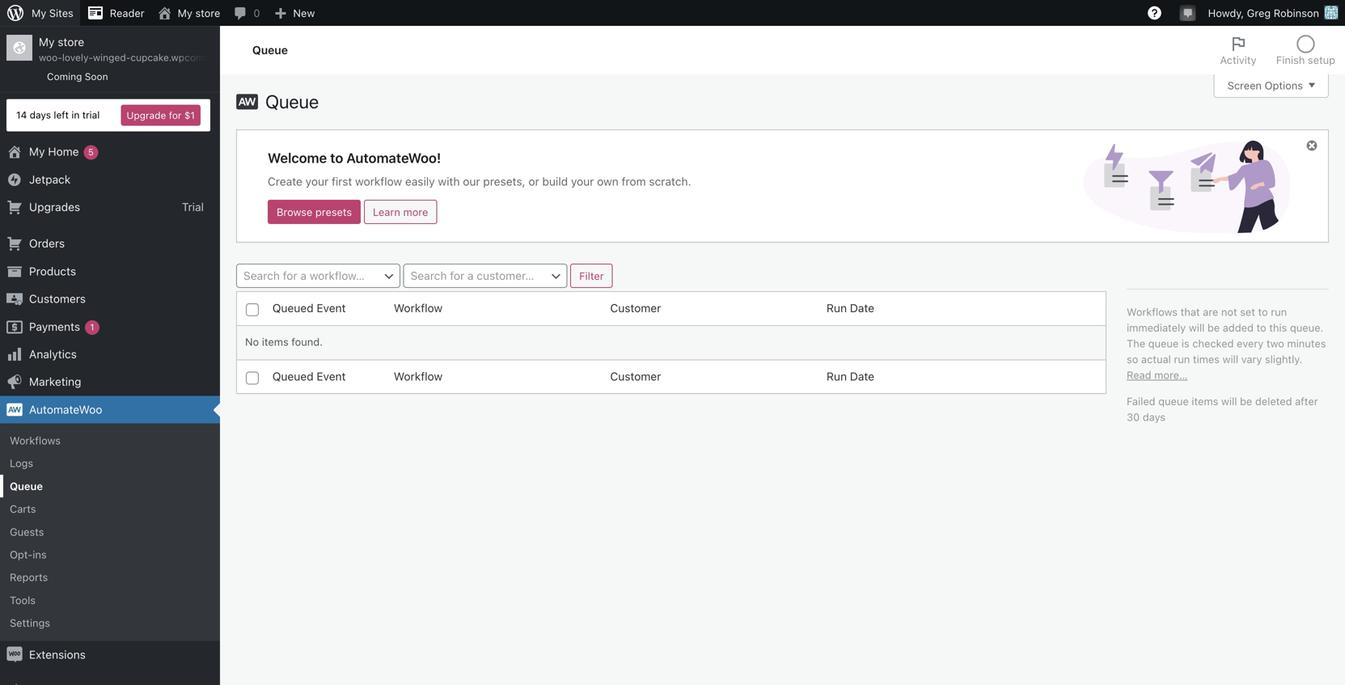 Task type: locate. For each thing, give the bounding box(es) containing it.
queued event down the found.
[[273, 370, 346, 383]]

1 a from the left
[[301, 269, 307, 283]]

1 vertical spatial event
[[317, 370, 346, 383]]

will left 'deleted'
[[1222, 396, 1238, 408]]

1 vertical spatial queued
[[273, 370, 314, 383]]

0 horizontal spatial days
[[30, 109, 51, 121]]

0 vertical spatial be
[[1208, 322, 1221, 334]]

read
[[1127, 369, 1152, 381]]

0 horizontal spatial for
[[169, 110, 182, 121]]

0 vertical spatial workflows
[[1127, 306, 1178, 318]]

easily
[[405, 175, 435, 188]]

1 horizontal spatial days
[[1143, 411, 1166, 423]]

workflows for workflows that are not set to run immediately will be added to this queue. the queue is checked every two minutes so actual run times will vary slightly. read more…
[[1127, 306, 1178, 318]]

1 vertical spatial days
[[1143, 411, 1166, 423]]

browse presets link
[[268, 200, 361, 224]]

0 vertical spatial store
[[195, 7, 220, 19]]

upgrade for $1
[[127, 110, 195, 121]]

0 vertical spatial queued
[[273, 302, 314, 315]]

workflows up "immediately"
[[1127, 306, 1178, 318]]

after
[[1296, 396, 1319, 408]]

1 vertical spatial date
[[850, 370, 875, 383]]

1 vertical spatial workflow
[[394, 370, 443, 383]]

event
[[317, 302, 346, 315], [317, 370, 346, 383]]

1 horizontal spatial for
[[283, 269, 298, 283]]

welcome
[[268, 150, 327, 166]]

my left home
[[29, 145, 45, 158]]

customer…
[[477, 269, 535, 283]]

0 vertical spatial workflow
[[394, 302, 443, 315]]

finish setup
[[1277, 54, 1336, 66]]

0 horizontal spatial your
[[306, 175, 329, 188]]

0 horizontal spatial be
[[1208, 322, 1221, 334]]

lovely-
[[62, 52, 93, 63]]

1 vertical spatial items
[[1192, 396, 1219, 408]]

days
[[30, 109, 51, 121], [1143, 411, 1166, 423]]

opt-
[[10, 549, 33, 561]]

slightly.
[[1266, 353, 1303, 366]]

0 vertical spatial days
[[30, 109, 51, 121]]

for inside text box
[[283, 269, 298, 283]]

for for search for a workflow…
[[283, 269, 298, 283]]

workflow
[[394, 302, 443, 315], [394, 370, 443, 383]]

a inside text box
[[468, 269, 474, 283]]

0 vertical spatial queued event
[[273, 302, 346, 315]]

1 vertical spatial workflows
[[10, 435, 61, 447]]

upgrade for $1 button
[[121, 105, 201, 126]]

$1
[[184, 110, 195, 121]]

for for search for a customer…
[[450, 269, 465, 283]]

for inside button
[[169, 110, 182, 121]]

toolbar navigation
[[0, 0, 1346, 29]]

marketing
[[29, 375, 81, 389]]

queued
[[273, 302, 314, 315], [273, 370, 314, 383]]

Search for a workflow… field
[[236, 264, 401, 289]]

1 horizontal spatial items
[[1192, 396, 1219, 408]]

search
[[244, 269, 280, 283], [411, 269, 447, 283]]

1 vertical spatial be
[[1241, 396, 1253, 408]]

2 your from the left
[[571, 175, 594, 188]]

event down workflow…
[[317, 302, 346, 315]]

1 horizontal spatial a
[[468, 269, 474, 283]]

for left workflow…
[[283, 269, 298, 283]]

queue up welcome
[[265, 91, 319, 112]]

queued down search for a workflow…
[[273, 302, 314, 315]]

workflows that are not set to run immediately will be added to this queue. the queue is checked every two minutes so actual run times will vary slightly. read more…
[[1127, 306, 1327, 381]]

None submit
[[571, 264, 613, 288]]

1 vertical spatial customer
[[611, 370, 662, 383]]

your left first
[[306, 175, 329, 188]]

be inside workflows that are not set to run immediately will be added to this queue. the queue is checked every two minutes so actual run times will vary slightly. read more…
[[1208, 322, 1221, 334]]

immediately
[[1127, 322, 1187, 334]]

read more… link
[[1127, 369, 1188, 381]]

with
[[438, 175, 460, 188]]

extensions link
[[0, 641, 220, 669]]

days right 14
[[30, 109, 51, 121]]

2 workflow from the top
[[394, 370, 443, 383]]

1 vertical spatial queue
[[1159, 396, 1190, 408]]

tab list
[[1211, 26, 1346, 74]]

2 a from the left
[[468, 269, 474, 283]]

every
[[1238, 338, 1264, 350]]

1 vertical spatial run
[[1175, 353, 1191, 366]]

0 horizontal spatial workflows
[[10, 435, 61, 447]]

queue
[[1149, 338, 1179, 350], [1159, 396, 1190, 408]]

search for search for a workflow…
[[244, 269, 280, 283]]

my up woo-
[[39, 35, 55, 49]]

more…
[[1155, 369, 1188, 381]]

30
[[1127, 411, 1140, 423]]

options
[[1265, 79, 1304, 91]]

for
[[169, 110, 182, 121], [283, 269, 298, 283], [450, 269, 465, 283]]

search up the no
[[244, 269, 280, 283]]

0 vertical spatial run date
[[827, 302, 875, 315]]

two
[[1267, 338, 1285, 350]]

presets
[[316, 206, 352, 218]]

tab list containing activity
[[1211, 26, 1346, 74]]

activity button
[[1211, 26, 1267, 74]]

queued down no items found.
[[273, 370, 314, 383]]

1 vertical spatial store
[[58, 35, 84, 49]]

1 search from the left
[[244, 269, 280, 283]]

workflows up the logs
[[10, 435, 61, 447]]

that
[[1181, 306, 1201, 318]]

learn more link
[[364, 200, 437, 224]]

run
[[827, 302, 847, 315], [827, 370, 847, 383]]

2 run date from the top
[[827, 370, 875, 383]]

run date
[[827, 302, 875, 315], [827, 370, 875, 383]]

search for a customer…
[[411, 269, 535, 283]]

None checkbox
[[246, 304, 259, 317]]

set
[[1241, 306, 1256, 318]]

1 customer from the top
[[611, 302, 662, 315]]

2 vertical spatial queue
[[10, 480, 43, 492]]

0 vertical spatial queue
[[1149, 338, 1179, 350]]

will
[[1190, 322, 1205, 334], [1223, 353, 1239, 366], [1222, 396, 1238, 408]]

finish
[[1277, 54, 1306, 66]]

search down more
[[411, 269, 447, 283]]

0 vertical spatial items
[[262, 336, 289, 348]]

queue inside the queue link
[[10, 480, 43, 492]]

items right the no
[[262, 336, 289, 348]]

my inside my store woo-lovely-winged-cupcake.wpcomstaging.com coming soon
[[39, 35, 55, 49]]

howdy, greg robinson
[[1209, 7, 1320, 19]]

my left sites at top left
[[32, 7, 46, 19]]

14
[[16, 109, 27, 121]]

will left vary
[[1223, 353, 1239, 366]]

run up this
[[1272, 306, 1288, 318]]

1 queued from the top
[[273, 302, 314, 315]]

setup
[[1309, 54, 1336, 66]]

1 vertical spatial run date
[[827, 370, 875, 383]]

queue down 0
[[253, 43, 288, 57]]

my store
[[178, 7, 220, 19]]

upgrade
[[127, 110, 166, 121]]

2 search from the left
[[411, 269, 447, 283]]

1 vertical spatial run
[[827, 370, 847, 383]]

the
[[1127, 338, 1146, 350]]

to right the set
[[1259, 306, 1269, 318]]

workflows for workflows
[[10, 435, 61, 447]]

0 vertical spatial customer
[[611, 302, 662, 315]]

1 horizontal spatial run
[[1272, 306, 1288, 318]]

0 vertical spatial event
[[317, 302, 346, 315]]

presets,
[[483, 175, 526, 188]]

woo-
[[39, 52, 62, 63]]

None checkbox
[[246, 372, 259, 385]]

for left $1
[[169, 110, 182, 121]]

be
[[1208, 322, 1221, 334], [1241, 396, 1253, 408]]

search for a workflow…
[[244, 269, 365, 283]]

1 queued event from the top
[[273, 302, 346, 315]]

will down that
[[1190, 322, 1205, 334]]

days down failed
[[1143, 411, 1166, 423]]

1 run date from the top
[[827, 302, 875, 315]]

this
[[1270, 322, 1288, 334]]

0 horizontal spatial search
[[244, 269, 280, 283]]

a left the "customer…"
[[468, 269, 474, 283]]

date
[[850, 302, 875, 315], [850, 370, 875, 383]]

customers link
[[0, 285, 220, 313]]

queue inside failed queue items will be deleted after 30 days
[[1159, 396, 1190, 408]]

0
[[254, 7, 260, 19]]

my up cupcake.wpcomstaging.com
[[178, 7, 193, 19]]

activity
[[1221, 54, 1258, 66]]

sites
[[49, 7, 74, 19]]

1 run from the top
[[827, 302, 847, 315]]

trial
[[82, 109, 100, 121]]

my for my home 5
[[29, 145, 45, 158]]

be left 'deleted'
[[1241, 396, 1253, 408]]

run down is
[[1175, 353, 1191, 366]]

for for upgrade for $1
[[169, 110, 182, 121]]

ins
[[33, 549, 47, 561]]

customer
[[611, 302, 662, 315], [611, 370, 662, 383]]

my store woo-lovely-winged-cupcake.wpcomstaging.com coming soon
[[39, 35, 260, 82]]

queue up carts
[[10, 480, 43, 492]]

no
[[245, 336, 259, 348]]

be up checked
[[1208, 322, 1221, 334]]

store left 0 link
[[195, 7, 220, 19]]

queue inside workflows that are not set to run immediately will be added to this queue. the queue is checked every two minutes so actual run times will vary slightly. read more…
[[1149, 338, 1179, 350]]

1 horizontal spatial search
[[411, 269, 447, 283]]

workflows
[[1127, 306, 1178, 318], [10, 435, 61, 447]]

first
[[332, 175, 352, 188]]

1 horizontal spatial be
[[1241, 396, 1253, 408]]

1 vertical spatial queue
[[265, 91, 319, 112]]

store up 'lovely-'
[[58, 35, 84, 49]]

to left this
[[1257, 322, 1267, 334]]

queue down "immediately"
[[1149, 338, 1179, 350]]

event down the found.
[[317, 370, 346, 383]]

1 horizontal spatial your
[[571, 175, 594, 188]]

0 horizontal spatial store
[[58, 35, 84, 49]]

to up first
[[330, 150, 343, 166]]

0 vertical spatial run
[[827, 302, 847, 315]]

0 horizontal spatial items
[[262, 336, 289, 348]]

0 link
[[227, 0, 267, 26]]

store inside my store woo-lovely-winged-cupcake.wpcomstaging.com coming soon
[[58, 35, 84, 49]]

2 horizontal spatial for
[[450, 269, 465, 283]]

store inside toolbar navigation
[[195, 7, 220, 19]]

0 horizontal spatial a
[[301, 269, 307, 283]]

queue down more…
[[1159, 396, 1190, 408]]

actual
[[1142, 353, 1172, 366]]

14 days left in trial
[[16, 109, 100, 121]]

items down times
[[1192, 396, 1219, 408]]

queued event down search for a workflow… text box
[[273, 302, 346, 315]]

carts link
[[0, 498, 220, 521]]

1 horizontal spatial store
[[195, 7, 220, 19]]

1 your from the left
[[306, 175, 329, 188]]

for inside text box
[[450, 269, 465, 283]]

workflows inside main menu navigation
[[10, 435, 61, 447]]

1 vertical spatial queued event
[[273, 370, 346, 383]]

your left own
[[571, 175, 594, 188]]

0 vertical spatial date
[[850, 302, 875, 315]]

settings
[[10, 617, 50, 629]]

a left workflow…
[[301, 269, 307, 283]]

run
[[1272, 306, 1288, 318], [1175, 353, 1191, 366]]

for left the "customer…"
[[450, 269, 465, 283]]

cupcake.wpcomstaging.com
[[131, 52, 260, 63]]

my
[[32, 7, 46, 19], [178, 7, 193, 19], [39, 35, 55, 49], [29, 145, 45, 158]]

1 horizontal spatial workflows
[[1127, 306, 1178, 318]]

search inside text box
[[411, 269, 447, 283]]

no items found.
[[245, 336, 323, 348]]

reports
[[10, 572, 48, 584]]

2 queued from the top
[[273, 370, 314, 383]]

search inside text box
[[244, 269, 280, 283]]

a inside text box
[[301, 269, 307, 283]]

2 vertical spatial will
[[1222, 396, 1238, 408]]

store
[[195, 7, 220, 19], [58, 35, 84, 49]]

workflows inside workflows that are not set to run immediately will be added to this queue. the queue is checked every two minutes so actual run times will vary slightly. read more…
[[1127, 306, 1178, 318]]



Task type: describe. For each thing, give the bounding box(es) containing it.
2 vertical spatial to
[[1257, 322, 1267, 334]]

store for my store
[[195, 7, 220, 19]]

howdy,
[[1209, 7, 1245, 19]]

marketing link
[[0, 368, 220, 396]]

2 date from the top
[[850, 370, 875, 383]]

a for customer…
[[468, 269, 474, 283]]

payments 1
[[29, 320, 94, 333]]

opt-ins link
[[0, 543, 220, 566]]

deleted
[[1256, 396, 1293, 408]]

analytics
[[29, 348, 77, 361]]

0 vertical spatial to
[[330, 150, 343, 166]]

logs
[[10, 457, 33, 470]]

checked
[[1193, 338, 1235, 350]]

welcome to automatewoo!
[[268, 150, 441, 166]]

0 vertical spatial queue
[[253, 43, 288, 57]]

screen options
[[1228, 79, 1304, 91]]

my for my sites
[[32, 7, 46, 19]]

customers
[[29, 292, 86, 306]]

0 vertical spatial run
[[1272, 306, 1288, 318]]

2 run from the top
[[827, 370, 847, 383]]

reports link
[[0, 566, 220, 589]]

1 event from the top
[[317, 302, 346, 315]]

home
[[48, 145, 79, 158]]

will inside failed queue items will be deleted after 30 days
[[1222, 396, 1238, 408]]

Search for a customer… field
[[404, 264, 568, 289]]

notification image
[[1182, 6, 1195, 19]]

main menu navigation
[[0, 26, 260, 685]]

my sites
[[32, 7, 74, 19]]

screen options button
[[1215, 74, 1330, 98]]

added
[[1223, 322, 1254, 334]]

0 vertical spatial will
[[1190, 322, 1205, 334]]

store for my store woo-lovely-winged-cupcake.wpcomstaging.com coming soon
[[58, 35, 84, 49]]

greg
[[1248, 7, 1272, 19]]

1 vertical spatial will
[[1223, 353, 1239, 366]]

search for search for a customer…
[[411, 269, 447, 283]]

workflows link
[[0, 429, 220, 452]]

analytics link
[[0, 341, 220, 368]]

our
[[463, 175, 480, 188]]

orders
[[29, 237, 65, 250]]

new link
[[267, 0, 322, 26]]

0 horizontal spatial run
[[1175, 353, 1191, 366]]

my home 5
[[29, 145, 94, 158]]

days inside main menu navigation
[[30, 109, 51, 121]]

1 vertical spatial to
[[1259, 306, 1269, 318]]

opt-ins
[[10, 549, 47, 561]]

scratch.
[[649, 175, 692, 188]]

robinson
[[1274, 7, 1320, 19]]

finish setup button
[[1267, 26, 1346, 74]]

products link
[[0, 258, 220, 285]]

or
[[529, 175, 540, 188]]

my for my store woo-lovely-winged-cupcake.wpcomstaging.com coming soon
[[39, 35, 55, 49]]

jetpack link
[[0, 166, 220, 193]]

own
[[597, 175, 619, 188]]

items inside failed queue items will be deleted after 30 days
[[1192, 396, 1219, 408]]

my for my store
[[178, 7, 193, 19]]

found.
[[292, 336, 323, 348]]

new
[[293, 7, 315, 19]]

2 queued event from the top
[[273, 370, 346, 383]]

not
[[1222, 306, 1238, 318]]

in
[[72, 109, 80, 121]]

build
[[543, 175, 568, 188]]

guests link
[[0, 521, 220, 543]]

trial
[[182, 200, 204, 214]]

carts
[[10, 503, 36, 515]]

reader link
[[80, 0, 151, 26]]

create your first workflow easily with our presets, or build your own from scratch.
[[268, 175, 692, 188]]

vary
[[1242, 353, 1263, 366]]

2 customer from the top
[[611, 370, 662, 383]]

browse
[[277, 206, 313, 218]]

more
[[403, 206, 428, 218]]

logs link
[[0, 452, 220, 475]]

1 workflow from the top
[[394, 302, 443, 315]]

days inside failed queue items will be deleted after 30 days
[[1143, 411, 1166, 423]]

automatewoo link
[[0, 396, 220, 424]]

payments
[[29, 320, 80, 333]]

queue link
[[0, 475, 220, 498]]

learn more
[[373, 206, 428, 218]]

times
[[1194, 353, 1220, 366]]

tools link
[[0, 589, 220, 612]]

tools
[[10, 594, 36, 607]]

products
[[29, 265, 76, 278]]

Search for a customer… text field
[[404, 265, 567, 289]]

are
[[1204, 306, 1219, 318]]

Search for a workflow… text field
[[237, 265, 400, 289]]

is
[[1182, 338, 1190, 350]]

browse presets
[[277, 206, 352, 218]]

learn
[[373, 206, 401, 218]]

soon
[[85, 71, 108, 82]]

a for workflow…
[[301, 269, 307, 283]]

my sites link
[[0, 0, 80, 26]]

be inside failed queue items will be deleted after 30 days
[[1241, 396, 1253, 408]]

minutes
[[1288, 338, 1327, 350]]

2 event from the top
[[317, 370, 346, 383]]

guests
[[10, 526, 44, 538]]

automatewoo!
[[347, 150, 441, 166]]

failed queue items will be deleted after 30 days
[[1127, 396, 1319, 423]]

left
[[54, 109, 69, 121]]

coming
[[47, 71, 82, 82]]

1 date from the top
[[850, 302, 875, 315]]



Task type: vqa. For each thing, say whether or not it's contained in the screenshot.
second Workflow from the top of the page
yes



